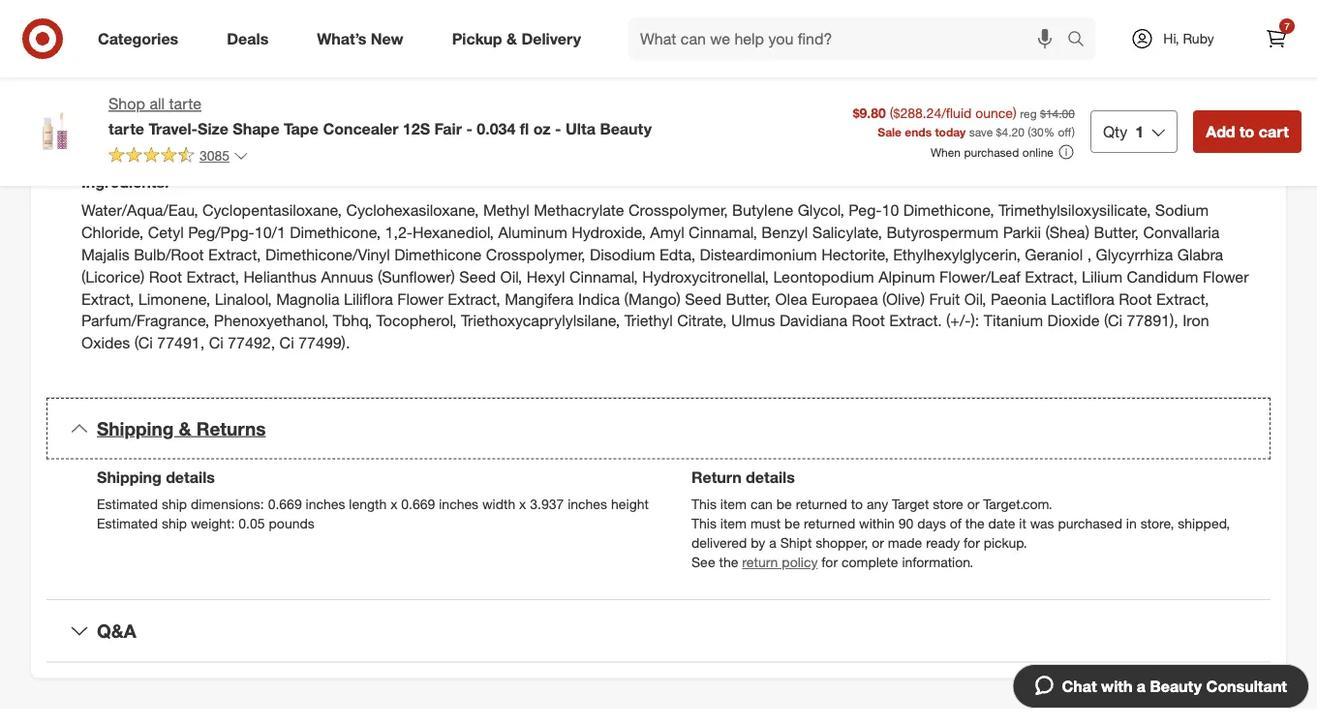 Task type: describe. For each thing, give the bounding box(es) containing it.
0 vertical spatial )
[[1013, 104, 1017, 121]]

cyclopentasiloxane,
[[203, 201, 342, 220]]

0.05
[[239, 516, 265, 533]]

online
[[1023, 145, 1054, 159]]

90
[[899, 516, 914, 533]]

3085
[[200, 147, 230, 164]]

what's new
[[317, 29, 404, 48]]

2 this from the top
[[692, 516, 717, 533]]

deals link
[[210, 17, 293, 60]]

0 horizontal spatial (
[[890, 104, 894, 121]]

see
[[692, 554, 716, 571]]

qty
[[1103, 122, 1128, 141]]

citrate,
[[677, 312, 727, 331]]

edta,
[[660, 246, 696, 265]]

must
[[751, 516, 781, 533]]

chat
[[1062, 677, 1097, 696]]

%
[[1044, 124, 1055, 139]]

1 horizontal spatial (
[[1028, 124, 1031, 139]]

extract, down peg/ppg-
[[208, 246, 261, 265]]

delivered
[[692, 535, 747, 552]]

europaea
[[812, 290, 878, 309]]

flower/leaf
[[940, 268, 1021, 287]]

date
[[989, 516, 1016, 533]]

shopper,
[[816, 535, 868, 552]]

search
[[1059, 31, 1106, 50]]

0 vertical spatial be
[[777, 496, 792, 513]]

phenoxyethanol,
[[214, 312, 329, 331]]

shipping & returns
[[97, 418, 266, 440]]

shipt
[[781, 535, 812, 552]]

0 vertical spatial returned
[[796, 496, 848, 513]]

today
[[935, 124, 966, 139]]

salicylate,
[[813, 224, 883, 242]]

2 estimated from the top
[[97, 516, 158, 533]]

1 vertical spatial butter,
[[726, 290, 771, 309]]

1 vertical spatial tarte
[[109, 119, 144, 138]]

1,2-
[[385, 224, 413, 242]]

to inside button
[[1240, 122, 1255, 141]]

by
[[751, 535, 766, 552]]

1 horizontal spatial )
[[1072, 124, 1075, 139]]

parkii
[[1003, 224, 1041, 242]]

oxides
[[81, 334, 130, 353]]

height
[[611, 496, 649, 513]]

3.937
[[530, 496, 564, 513]]

):
[[971, 312, 980, 331]]

2 item from the top
[[721, 516, 747, 533]]

$9.80 ( $288.24 /fluid ounce ) reg $14.00 sale ends today save $ 4.20 ( 30 % off )
[[853, 104, 1075, 139]]

returns
[[197, 418, 266, 440]]

was
[[1031, 516, 1055, 533]]

shipping for shipping details estimated ship dimensions: 0.669 inches length x 0.669 inches width x 3.937 inches height estimated ship weight: 0.05 pounds
[[97, 468, 162, 487]]

1 vertical spatial root
[[1119, 290, 1153, 309]]

0 vertical spatial oil,
[[500, 268, 523, 287]]

0 vertical spatial root
[[149, 268, 182, 287]]

a inside the return details this item can be returned to any target store or target.com. this item must be returned within 90 days of the date it was purchased in store, shipped, delivered by a shipt shopper, or made ready for pickup. see the return policy for complete information.
[[770, 535, 777, 552]]

save
[[970, 124, 993, 139]]

days
[[918, 516, 946, 533]]

cart
[[1259, 122, 1290, 141]]

details for return
[[746, 468, 795, 487]]

ethylhexylglycerin,
[[894, 246, 1021, 265]]

off
[[1058, 124, 1072, 139]]

ulmus
[[731, 312, 776, 331]]

(olive)
[[883, 290, 925, 309]]

report incorrect product info.
[[578, 57, 758, 74]]

shape
[[233, 119, 280, 138]]

fruit
[[930, 290, 960, 309]]

extract, up iron
[[1157, 290, 1210, 309]]

1 vertical spatial flower
[[397, 290, 444, 309]]

shipping for shipping & returns
[[97, 418, 174, 440]]

target.com.
[[984, 496, 1053, 513]]

1 vertical spatial returned
[[804, 516, 856, 533]]

consultant
[[1207, 677, 1288, 696]]

policy
[[782, 554, 818, 571]]

add to cart
[[1206, 122, 1290, 141]]

what's new link
[[301, 17, 428, 60]]

methacrylate
[[534, 201, 625, 220]]

return
[[742, 554, 778, 571]]

0 horizontal spatial the
[[719, 554, 739, 571]]

details for shipping
[[166, 468, 215, 487]]

amyl
[[650, 224, 685, 242]]

fair
[[435, 119, 462, 138]]

tbhq,
[[333, 312, 372, 331]]

helianthus
[[244, 268, 317, 287]]

parfum/fragrance,
[[81, 312, 210, 331]]

info
[[150, 123, 183, 145]]

extract.
[[890, 312, 942, 331]]

olea
[[776, 290, 808, 309]]

2 inches from the left
[[439, 496, 479, 513]]

length
[[349, 496, 387, 513]]

chat with a beauty consultant button
[[1013, 665, 1310, 709]]

purchased inside the return details this item can be returned to any target store or target.com. this item must be returned within 90 days of the date it was purchased in store, shipped, delivered by a shipt shopper, or made ready for pickup. see the return policy for complete information.
[[1058, 516, 1123, 533]]

label info button
[[47, 103, 1271, 165]]

pickup & delivery link
[[436, 17, 606, 60]]

hydroxycitronellal,
[[643, 268, 769, 287]]

triethyl
[[625, 312, 673, 331]]

categories link
[[81, 17, 203, 60]]

complete
[[842, 554, 899, 571]]

hectorite,
[[822, 246, 889, 265]]

shop all tarte tarte travel-size shape tape concealer 12s fair - 0.034 fl oz - ulta beauty
[[109, 94, 652, 138]]

$9.80
[[853, 104, 886, 121]]

1 vertical spatial oil,
[[965, 290, 987, 309]]

alpinum
[[879, 268, 936, 287]]

1 vertical spatial for
[[822, 554, 838, 571]]

glabra
[[1178, 246, 1224, 265]]

77499).
[[299, 334, 350, 353]]

hi,
[[1164, 30, 1180, 47]]

extract, down the (licorice)
[[81, 290, 134, 309]]

to inside the return details this item can be returned to any target store or target.com. this item must be returned within 90 days of the date it was purchased in store, shipped, delivered by a shipt shopper, or made ready for pickup. see the return policy for complete information.
[[851, 496, 863, 513]]

add
[[1206, 122, 1236, 141]]

beauty inside "shop all tarte tarte travel-size shape tape concealer 12s fair - 0.034 fl oz - ulta beauty"
[[600, 119, 652, 138]]

dimensions:
[[191, 496, 264, 513]]

linalool,
[[215, 290, 272, 309]]

/fluid
[[942, 104, 972, 121]]

1 estimated from the top
[[97, 496, 158, 513]]

pounds
[[269, 516, 315, 533]]

it
[[1020, 516, 1027, 533]]

leontopodium
[[774, 268, 875, 287]]

0 vertical spatial cinnamal,
[[689, 224, 758, 242]]

1 item from the top
[[721, 496, 747, 513]]

(licorice)
[[81, 268, 145, 287]]

magnolia
[[276, 290, 340, 309]]



Task type: locate. For each thing, give the bounding box(es) containing it.
ready
[[926, 535, 960, 552]]

size
[[198, 119, 228, 138]]

0 horizontal spatial -
[[466, 119, 473, 138]]

any
[[867, 496, 889, 513]]

1 0.669 from the left
[[268, 496, 302, 513]]

2 0.669 from the left
[[401, 496, 435, 513]]

0 vertical spatial the
[[966, 516, 985, 533]]

0 vertical spatial this
[[692, 496, 717, 513]]

to right the add
[[1240, 122, 1255, 141]]

tarte up travel-
[[169, 94, 202, 113]]

0 vertical spatial (ci
[[1104, 312, 1123, 331]]

majalis
[[81, 246, 130, 265]]

1 horizontal spatial x
[[519, 496, 526, 513]]

ounce
[[976, 104, 1013, 121]]

& for pickup
[[507, 29, 517, 48]]

label info
[[97, 123, 183, 145]]

&
[[507, 29, 517, 48], [179, 418, 191, 440]]

peg-
[[849, 201, 882, 220]]

a right by
[[770, 535, 777, 552]]

disodium
[[590, 246, 656, 265]]

dimethicone, up the dimethicone/vinyl
[[290, 224, 381, 242]]

info.
[[733, 57, 758, 74]]

1 vertical spatial a
[[1137, 677, 1146, 696]]

details up can
[[746, 468, 795, 487]]

0 horizontal spatial )
[[1013, 104, 1017, 121]]

& left returns
[[179, 418, 191, 440]]

1 ship from the top
[[162, 496, 187, 513]]

(ci
[[1104, 312, 1123, 331], [134, 334, 153, 353]]

1 vertical spatial )
[[1072, 124, 1075, 139]]

1 vertical spatial item
[[721, 516, 747, 533]]

tocopherol,
[[376, 312, 457, 331]]

2 horizontal spatial root
[[1119, 290, 1153, 309]]

& inside "link"
[[507, 29, 517, 48]]

be up shipt
[[785, 516, 800, 533]]

the right of
[[966, 516, 985, 533]]

1 vertical spatial crosspolymer,
[[486, 246, 586, 265]]

seed up the citrate,
[[685, 290, 722, 309]]

extract, down dimethicone on the top of the page
[[448, 290, 501, 309]]

ci down phenoxyethanol,
[[280, 334, 294, 353]]

0 horizontal spatial ci
[[209, 334, 224, 353]]

ingredients:
[[81, 173, 169, 192]]

1 vertical spatial or
[[872, 535, 885, 552]]

purchased left 'in'
[[1058, 516, 1123, 533]]

0.034
[[477, 119, 516, 138]]

0 horizontal spatial (ci
[[134, 334, 153, 353]]

shipping
[[97, 418, 174, 440], [97, 468, 162, 487]]

limonene,
[[138, 290, 211, 309]]

the down delivered at the right bottom
[[719, 554, 739, 571]]

beauty right ulta
[[600, 119, 652, 138]]

root
[[149, 268, 182, 287], [1119, 290, 1153, 309], [852, 312, 885, 331]]

0 vertical spatial &
[[507, 29, 517, 48]]

shipping inside shipping details estimated ship dimensions: 0.669 inches length x 0.669 inches width x 3.937 inches height estimated ship weight: 0.05 pounds
[[97, 468, 162, 487]]

can
[[751, 496, 773, 513]]

0 vertical spatial shipping
[[97, 418, 174, 440]]

1 x from the left
[[391, 496, 398, 513]]

or right the store
[[968, 496, 980, 513]]

0 vertical spatial to
[[1240, 122, 1255, 141]]

item left can
[[721, 496, 747, 513]]

0 horizontal spatial purchased
[[964, 145, 1020, 159]]

details up dimensions:
[[166, 468, 215, 487]]

0 vertical spatial beauty
[[600, 119, 652, 138]]

ship
[[162, 496, 187, 513], [162, 516, 187, 533]]

tarte down shop
[[109, 119, 144, 138]]

(sunflower)
[[378, 268, 455, 287]]

0 vertical spatial crosspolymer,
[[629, 201, 728, 220]]

x right width
[[519, 496, 526, 513]]

image of tarte travel-size shape tape concealer 12s fair - 0.034 fl oz - ulta beauty image
[[16, 93, 93, 171]]

extract, up linalool,
[[187, 268, 239, 287]]

0 horizontal spatial flower
[[397, 290, 444, 309]]

0 horizontal spatial cinnamal,
[[570, 268, 638, 287]]

10/1
[[255, 224, 286, 242]]

beauty
[[600, 119, 652, 138], [1151, 677, 1203, 696]]

1 vertical spatial cinnamal,
[[570, 268, 638, 287]]

& right pickup on the top
[[507, 29, 517, 48]]

qty 1
[[1103, 122, 1144, 141]]

root down bulb/root
[[149, 268, 182, 287]]

beauty inside button
[[1151, 677, 1203, 696]]

weight:
[[191, 516, 235, 533]]

1 horizontal spatial oil,
[[965, 290, 987, 309]]

0 horizontal spatial butter,
[[726, 290, 771, 309]]

in
[[1127, 516, 1137, 533]]

when purchased online
[[931, 145, 1054, 159]]

cinnamal, up the indica
[[570, 268, 638, 287]]

target
[[892, 496, 929, 513]]

concealer
[[323, 119, 399, 138]]

trimethylsiloxysilicate,
[[999, 201, 1151, 220]]

0 vertical spatial dimethicone,
[[904, 201, 995, 220]]

flower up tocopherol,
[[397, 290, 444, 309]]

0 horizontal spatial crosspolymer,
[[486, 246, 586, 265]]

( up sale
[[890, 104, 894, 121]]

0 horizontal spatial root
[[149, 268, 182, 287]]

report
[[578, 57, 620, 74]]

travel-
[[149, 119, 198, 138]]

0 horizontal spatial a
[[770, 535, 777, 552]]

0 horizontal spatial &
[[179, 418, 191, 440]]

0.669
[[268, 496, 302, 513], [401, 496, 435, 513]]

10
[[882, 201, 899, 220]]

& inside 'dropdown button'
[[179, 418, 191, 440]]

inches right 3.937
[[568, 496, 608, 513]]

1 horizontal spatial crosspolymer,
[[629, 201, 728, 220]]

- right fair
[[466, 119, 473, 138]]

1 horizontal spatial tarte
[[169, 94, 202, 113]]

1 this from the top
[[692, 496, 717, 513]]

ship left dimensions:
[[162, 496, 187, 513]]

( right '4.20'
[[1028, 124, 1031, 139]]

butter, up glycyrrhiza at the right of page
[[1094, 224, 1139, 242]]

0 horizontal spatial dimethicone,
[[290, 224, 381, 242]]

1 vertical spatial seed
[[685, 290, 722, 309]]

(ci down parfum/fragrance,
[[134, 334, 153, 353]]

x
[[391, 496, 398, 513], [519, 496, 526, 513]]

1 - from the left
[[466, 119, 473, 138]]

0 vertical spatial for
[[964, 535, 980, 552]]

root up the 77891),
[[1119, 290, 1153, 309]]

0 horizontal spatial or
[[872, 535, 885, 552]]

3 inches from the left
[[568, 496, 608, 513]]

1 vertical spatial (
[[1028, 124, 1031, 139]]

extract, down geraniol
[[1025, 268, 1078, 287]]

0 horizontal spatial 0.669
[[268, 496, 302, 513]]

(
[[890, 104, 894, 121], [1028, 124, 1031, 139]]

inches left width
[[439, 496, 479, 513]]

root down europaea
[[852, 312, 885, 331]]

1 horizontal spatial details
[[746, 468, 795, 487]]

mangifera
[[505, 290, 574, 309]]

(ci down lactiflora
[[1104, 312, 1123, 331]]

0 vertical spatial (
[[890, 104, 894, 121]]

0 horizontal spatial for
[[822, 554, 838, 571]]

0 horizontal spatial tarte
[[109, 119, 144, 138]]

or down within
[[872, 535, 885, 552]]

1 vertical spatial the
[[719, 554, 739, 571]]

estimated left weight:
[[97, 516, 158, 533]]

crosspolymer, up "amyl"
[[629, 201, 728, 220]]

tape
[[284, 119, 319, 138]]

indica
[[578, 290, 620, 309]]

0 horizontal spatial to
[[851, 496, 863, 513]]

12s
[[403, 119, 430, 138]]

0 horizontal spatial x
[[391, 496, 398, 513]]

label
[[97, 123, 145, 145]]

categories
[[98, 29, 178, 48]]

candidum
[[1127, 268, 1199, 287]]

0 vertical spatial tarte
[[169, 94, 202, 113]]

ship left weight:
[[162, 516, 187, 533]]

this up delivered at the right bottom
[[692, 516, 717, 533]]

ruby
[[1183, 30, 1215, 47]]

davidiana
[[780, 312, 848, 331]]

1 horizontal spatial a
[[1137, 677, 1146, 696]]

item up delivered at the right bottom
[[721, 516, 747, 533]]

annuus
[[321, 268, 373, 287]]

1 vertical spatial to
[[851, 496, 863, 513]]

iron
[[1183, 312, 1210, 331]]

dimethicone, up "butyrospermum"
[[904, 201, 995, 220]]

methyl
[[483, 201, 530, 220]]

disteardimonium
[[700, 246, 818, 265]]

sale
[[878, 124, 902, 139]]

liliflora
[[344, 290, 393, 309]]

1 horizontal spatial cinnamal,
[[689, 224, 758, 242]]

$14.00
[[1041, 106, 1075, 121]]

(mango)
[[625, 290, 681, 309]]

sodium
[[1156, 201, 1209, 220]]

2 shipping from the top
[[97, 468, 162, 487]]

1 vertical spatial estimated
[[97, 516, 158, 533]]

deals
[[227, 29, 269, 48]]

- right oz
[[555, 119, 562, 138]]

2 x from the left
[[519, 496, 526, 513]]

shipping inside 'dropdown button'
[[97, 418, 174, 440]]

0 vertical spatial purchased
[[964, 145, 1020, 159]]

1 horizontal spatial to
[[1240, 122, 1255, 141]]

0.669 up "pounds" in the left of the page
[[268, 496, 302, 513]]

purchased down $
[[964, 145, 1020, 159]]

0 vertical spatial seed
[[460, 268, 496, 287]]

titanium
[[984, 312, 1044, 331]]

shipping down oxides
[[97, 418, 174, 440]]

& for shipping
[[179, 418, 191, 440]]

3085 link
[[109, 146, 249, 168]]

1 horizontal spatial ci
[[280, 334, 294, 353]]

a right with at right
[[1137, 677, 1146, 696]]

30
[[1031, 124, 1044, 139]]

2 vertical spatial root
[[852, 312, 885, 331]]

0 vertical spatial item
[[721, 496, 747, 513]]

1 horizontal spatial (ci
[[1104, 312, 1123, 331]]

1 vertical spatial purchased
[[1058, 516, 1123, 533]]

0 horizontal spatial oil,
[[500, 268, 523, 287]]

1 shipping from the top
[[97, 418, 174, 440]]

1 ci from the left
[[209, 334, 224, 353]]

1 horizontal spatial 0.669
[[401, 496, 435, 513]]

ingredients: water/aqua/eau, cyclopentasiloxane, cyclohexasiloxane, methyl methacrylate crosspolymer, butylene glycol, peg-10 dimethicone, trimethylsiloxysilicate, sodium chloride, cetyl peg/ppg-10/1 dimethicone, 1,2-hexanediol, aluminum hydroxide, amyl cinnamal, benzyl salicylate, butyrospermum parkii (shea) butter, convallaria majalis bulb/root extract, dimethicone/vinyl dimethicone crosspolymer, disodium edta, disteardimonium hectorite, ethylhexylglycerin, geraniol , glycyrrhiza glabra (licorice) root extract, helianthus annuus (sunflower) seed oil, hexyl cinnamal, hydroxycitronellal, leontopodium alpinum flower/leaf extract, lilium candidum flower extract, limonene, linalool, magnolia liliflora flower extract, mangifera indica (mango) seed butter, olea europaea (olive) fruit oil, paeonia lactiflora root extract, parfum/fragrance, phenoxyethanol, tbhq, tocopherol, triethoxycaprylylsilane, triethyl citrate, ulmus davidiana root extract. (+/-): titanium dioxide (ci 77891), iron oxides (ci 77491, ci 77492, ci 77499).
[[81, 173, 1249, 353]]

store,
[[1141, 516, 1175, 533]]

) left reg
[[1013, 104, 1017, 121]]

1 horizontal spatial flower
[[1203, 268, 1249, 287]]

1 horizontal spatial seed
[[685, 290, 722, 309]]

this down return
[[692, 496, 717, 513]]

1 vertical spatial be
[[785, 516, 800, 533]]

1 horizontal spatial the
[[966, 516, 985, 533]]

0 horizontal spatial beauty
[[600, 119, 652, 138]]

oil,
[[500, 268, 523, 287], [965, 290, 987, 309]]

1 horizontal spatial root
[[852, 312, 885, 331]]

0 horizontal spatial details
[[166, 468, 215, 487]]

0 horizontal spatial inches
[[306, 496, 345, 513]]

crosspolymer, down aluminum
[[486, 246, 586, 265]]

a inside button
[[1137, 677, 1146, 696]]

or
[[968, 496, 980, 513], [872, 535, 885, 552]]

return details this item can be returned to any target store or target.com. this item must be returned within 90 days of the date it was purchased in store, shipped, delivered by a shipt shopper, or made ready for pickup. see the return policy for complete information.
[[692, 468, 1231, 571]]

peg/ppg-
[[188, 224, 255, 242]]

seed down dimethicone on the top of the page
[[460, 268, 496, 287]]

1 vertical spatial &
[[179, 418, 191, 440]]

0 vertical spatial flower
[[1203, 268, 1249, 287]]

0.669 right the length
[[401, 496, 435, 513]]

butter, up ulmus
[[726, 290, 771, 309]]

What can we help you find? suggestions appear below search field
[[629, 17, 1073, 60]]

cyclohexasiloxane,
[[346, 201, 479, 220]]

for down shopper,
[[822, 554, 838, 571]]

x right the length
[[391, 496, 398, 513]]

beauty right with at right
[[1151, 677, 1203, 696]]

) right %
[[1072, 124, 1075, 139]]

2 horizontal spatial inches
[[568, 496, 608, 513]]

1 vertical spatial dimethicone,
[[290, 224, 381, 242]]

estimated down the shipping & returns
[[97, 496, 158, 513]]

aluminum
[[498, 224, 568, 242]]

7
[[1285, 20, 1290, 32]]

ci right 77491,
[[209, 334, 224, 353]]

1 horizontal spatial inches
[[439, 496, 479, 513]]

2 details from the left
[[746, 468, 795, 487]]

1 horizontal spatial beauty
[[1151, 677, 1203, 696]]

lilium
[[1082, 268, 1123, 287]]

shipping down the shipping & returns
[[97, 468, 162, 487]]

butylene
[[733, 201, 794, 220]]

hi, ruby
[[1164, 30, 1215, 47]]

for right ready
[[964, 535, 980, 552]]

details inside shipping details estimated ship dimensions: 0.669 inches length x 0.669 inches width x 3.937 inches height estimated ship weight: 0.05 pounds
[[166, 468, 215, 487]]

returned
[[796, 496, 848, 513], [804, 516, 856, 533]]

0 vertical spatial estimated
[[97, 496, 158, 513]]

estimated
[[97, 496, 158, 513], [97, 516, 158, 533]]

purchased
[[964, 145, 1020, 159], [1058, 516, 1123, 533]]

0 vertical spatial or
[[968, 496, 980, 513]]

be right can
[[777, 496, 792, 513]]

1 details from the left
[[166, 468, 215, 487]]

1 vertical spatial this
[[692, 516, 717, 533]]

2 ci from the left
[[280, 334, 294, 353]]

store
[[933, 496, 964, 513]]

inches up "pounds" in the left of the page
[[306, 496, 345, 513]]

item
[[721, 496, 747, 513], [721, 516, 747, 533]]

0 vertical spatial ship
[[162, 496, 187, 513]]

cinnamal, up disteardimonium
[[689, 224, 758, 242]]

1 horizontal spatial for
[[964, 535, 980, 552]]

to left any
[[851, 496, 863, 513]]

oil, up ):
[[965, 290, 987, 309]]

2 ship from the top
[[162, 516, 187, 533]]

details inside the return details this item can be returned to any target store or target.com. this item must be returned within 90 days of the date it was purchased in store, shipped, delivered by a shipt shopper, or made ready for pickup. see the return policy for complete information.
[[746, 468, 795, 487]]

1 vertical spatial shipping
[[97, 468, 162, 487]]

1 inches from the left
[[306, 496, 345, 513]]

1 horizontal spatial butter,
[[1094, 224, 1139, 242]]

1 vertical spatial (ci
[[134, 334, 153, 353]]

0 vertical spatial butter,
[[1094, 224, 1139, 242]]

oil, left hexyl
[[500, 268, 523, 287]]

flower down glabra
[[1203, 268, 1249, 287]]

2 - from the left
[[555, 119, 562, 138]]

1 horizontal spatial -
[[555, 119, 562, 138]]

1 horizontal spatial or
[[968, 496, 980, 513]]

made
[[888, 535, 923, 552]]

1 horizontal spatial dimethicone,
[[904, 201, 995, 220]]

0 horizontal spatial seed
[[460, 268, 496, 287]]



Task type: vqa. For each thing, say whether or not it's contained in the screenshot.
top the
yes



